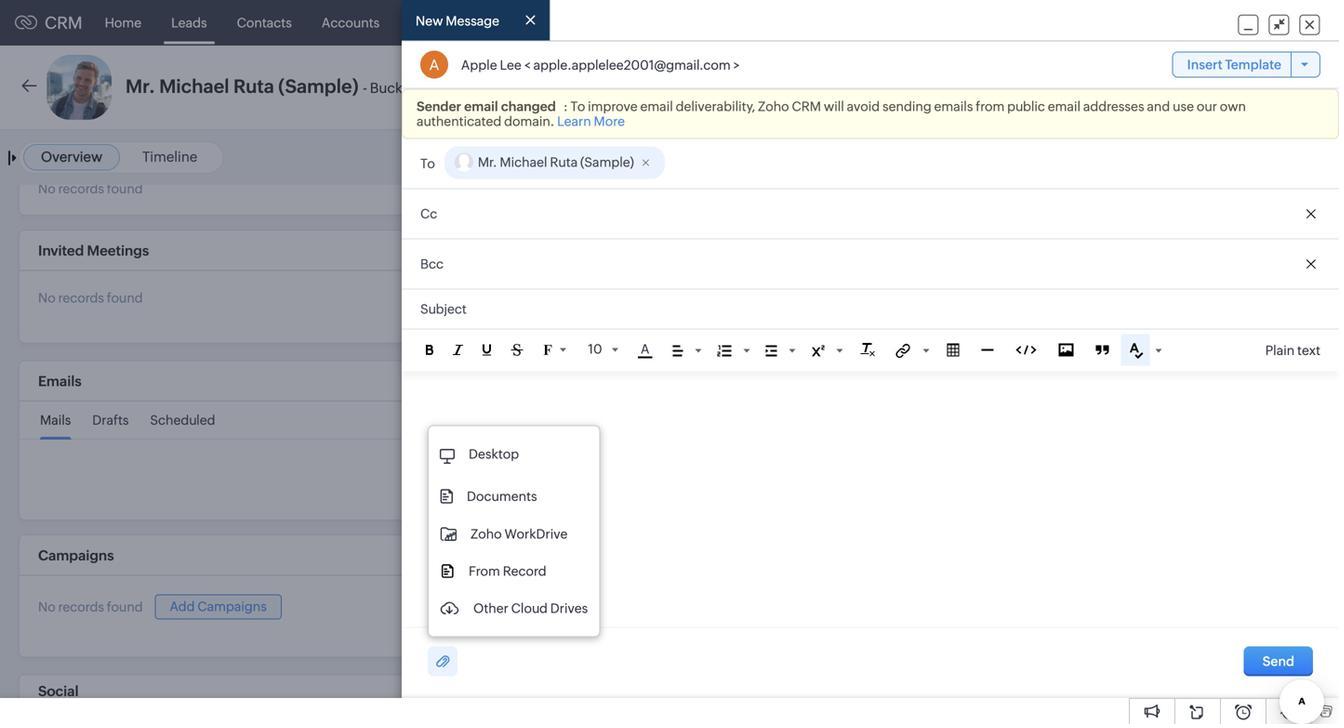 Task type: describe. For each thing, give the bounding box(es) containing it.
to for to
[[420, 156, 435, 171]]

timeline link
[[142, 149, 198, 165]]

1 records from the top
[[58, 181, 104, 196]]

deals link
[[395, 0, 458, 45]]

home link
[[90, 0, 156, 45]]

documents
[[467, 489, 537, 504]]

scheduled
[[150, 413, 215, 428]]

create menu image
[[1059, 12, 1082, 34]]

text
[[1298, 343, 1321, 358]]

mr. michael ruta (sample)
[[478, 155, 634, 170]]

edit
[[1213, 80, 1236, 95]]

template
[[1225, 57, 1282, 72]]

sender email changed
[[417, 99, 556, 114]]

compose email
[[1192, 375, 1286, 390]]

use
[[1173, 99, 1194, 114]]

michael for mr. michael ruta (sample) - buckley miller & wright
[[159, 76, 229, 97]]

compose
[[1192, 375, 1251, 390]]

alignment image
[[673, 346, 683, 357]]

buckley
[[370, 80, 421, 96]]

add
[[170, 599, 195, 614]]

convert
[[1117, 80, 1166, 95]]

drafts
[[92, 413, 129, 428]]

our
[[1197, 99, 1218, 114]]

edit button
[[1193, 73, 1256, 102]]

wright
[[476, 80, 520, 96]]

domain.
[[504, 114, 555, 129]]

addresses
[[1084, 99, 1145, 114]]

leads
[[171, 15, 207, 30]]

(sample) for mr. michael ruta (sample) - buckley miller & wright
[[278, 76, 359, 97]]

1 found from the top
[[107, 181, 143, 196]]

overview link
[[41, 149, 102, 165]]

3 no records found from the top
[[38, 600, 143, 615]]

search element
[[1093, 0, 1131, 46]]

plain
[[1266, 343, 1295, 358]]

10 link
[[586, 339, 619, 359]]

plain text
[[1266, 343, 1321, 358]]

send for send
[[1263, 654, 1295, 669]]

avoid
[[847, 99, 880, 114]]

send for send email
[[1003, 80, 1035, 95]]

tasks
[[472, 15, 505, 30]]

insert template button
[[1173, 51, 1321, 78]]

zoho inside the to improve email deliverability, zoho crm will avoid sending emails from public email addresses and use our own authenticated domain.
[[758, 99, 789, 114]]

bcc
[[420, 257, 444, 271]]

learn more
[[557, 114, 625, 129]]

(sample) for mr. michael ruta (sample)
[[580, 155, 634, 170]]

leads link
[[156, 0, 222, 45]]

from
[[469, 564, 500, 579]]

ruta for mr. michael ruta (sample) - buckley miller & wright
[[233, 76, 274, 97]]

Subject text field
[[402, 290, 1339, 329]]

accounts link
[[307, 0, 395, 45]]

3 no from the top
[[38, 600, 56, 615]]

2 email from the left
[[640, 99, 673, 114]]

social
[[38, 684, 79, 700]]

learn more link
[[557, 114, 625, 129]]

deals
[[410, 15, 443, 30]]

to improve email deliverability, zoho crm will avoid sending emails from public email addresses and use our own authenticated domain.
[[417, 99, 1246, 129]]

more
[[594, 114, 625, 129]]

own
[[1220, 99, 1246, 114]]

home
[[105, 15, 142, 30]]

mr. for mr. michael ruta (sample)
[[478, 155, 497, 170]]

indent image
[[766, 346, 777, 357]]

to for to improve email deliverability, zoho crm will avoid sending emails from public email addresses and use our own authenticated domain.
[[571, 99, 585, 114]]

cc
[[420, 206, 437, 221]]

1 no from the top
[[38, 181, 56, 196]]

invited meetings
[[38, 243, 149, 259]]

crm link
[[15, 13, 82, 32]]

emails
[[38, 373, 82, 390]]

2 found from the top
[[107, 291, 143, 306]]

and
[[1147, 99, 1170, 114]]

2 records from the top
[[58, 291, 104, 306]]

improve
[[588, 99, 638, 114]]

send email button
[[984, 73, 1090, 102]]

0 horizontal spatial campaigns
[[38, 548, 114, 564]]

cloud
[[511, 601, 548, 616]]

message
[[446, 13, 499, 28]]

mr. michael ruta (sample) - buckley miller & wright
[[126, 76, 520, 97]]

add campaigns
[[170, 599, 267, 614]]

search image
[[1104, 15, 1120, 31]]

insert template
[[1188, 57, 1282, 72]]



Task type: vqa. For each thing, say whether or not it's contained in the screenshot.
'Email' to the top
yes



Task type: locate. For each thing, give the bounding box(es) containing it.
convert button
[[1097, 73, 1186, 102]]

0 vertical spatial no
[[38, 181, 56, 196]]

3 email from the left
[[1048, 99, 1081, 114]]

public
[[1008, 99, 1045, 114]]

1 vertical spatial no records found
[[38, 291, 143, 306]]

ruta for mr. michael ruta (sample)
[[550, 155, 578, 170]]

0 vertical spatial found
[[107, 181, 143, 196]]

0 horizontal spatial meetings
[[87, 243, 149, 259]]

0 horizontal spatial crm
[[45, 13, 82, 32]]

crm left will
[[792, 99, 821, 114]]

deliverability,
[[676, 99, 755, 114]]

from
[[976, 99, 1005, 114]]

email inside button
[[1037, 80, 1071, 95]]

1 email from the left
[[464, 99, 498, 114]]

invited
[[38, 243, 84, 259]]

1 horizontal spatial crm
[[792, 99, 821, 114]]

0 vertical spatial records
[[58, 181, 104, 196]]

learn
[[557, 114, 591, 129]]

overview
[[41, 149, 102, 165]]

1 horizontal spatial email
[[640, 99, 673, 114]]

desktop
[[469, 447, 519, 462]]

crm left home
[[45, 13, 82, 32]]

no records found up the social
[[38, 600, 143, 615]]

1 horizontal spatial michael
[[500, 155, 547, 170]]

no
[[38, 181, 56, 196], [38, 291, 56, 306], [38, 600, 56, 615]]

1 vertical spatial no
[[38, 291, 56, 306]]

ruta
[[233, 76, 274, 97], [550, 155, 578, 170]]

a link
[[638, 342, 653, 358]]

michael down domain.
[[500, 155, 547, 170]]

0 vertical spatial campaigns
[[38, 548, 114, 564]]

records
[[58, 181, 104, 196], [58, 291, 104, 306], [58, 600, 104, 615]]

a
[[641, 342, 650, 357]]

0 horizontal spatial zoho
[[471, 527, 502, 542]]

found
[[107, 181, 143, 196], [107, 291, 143, 306], [107, 600, 143, 615]]

email for send email
[[1037, 80, 1071, 95]]

sender
[[417, 99, 461, 114]]

to
[[571, 99, 585, 114], [420, 156, 435, 171]]

will
[[824, 99, 844, 114]]

list image
[[718, 346, 732, 357]]

1 vertical spatial mr.
[[478, 155, 497, 170]]

1 horizontal spatial email
[[1253, 375, 1286, 390]]

2 vertical spatial no
[[38, 600, 56, 615]]

0 vertical spatial zoho
[[758, 99, 789, 114]]

2 no records found from the top
[[38, 291, 143, 306]]

1 vertical spatial email
[[1253, 375, 1286, 390]]

(sample) down more
[[580, 155, 634, 170]]

mr. down authenticated
[[478, 155, 497, 170]]

zoho workdrive
[[471, 527, 568, 542]]

other cloud drives
[[473, 601, 588, 616]]

accounts
[[322, 15, 380, 30]]

1 horizontal spatial meetings
[[535, 15, 591, 30]]

no down invited
[[38, 291, 56, 306]]

ruta down learn on the left top of page
[[550, 155, 578, 170]]

1 vertical spatial records
[[58, 291, 104, 306]]

records down invited meetings
[[58, 291, 104, 306]]

0 vertical spatial crm
[[45, 13, 82, 32]]

email for compose email
[[1253, 375, 1286, 390]]

profile image
[[1256, 8, 1286, 38]]

other
[[473, 601, 509, 616]]

timeline
[[142, 149, 198, 165]]

campaigns
[[38, 548, 114, 564], [198, 599, 267, 614]]

to left more
[[571, 99, 585, 114]]

mr. down 'home' link
[[126, 76, 155, 97]]

records down overview link
[[58, 181, 104, 196]]

0 horizontal spatial email
[[1037, 80, 1071, 95]]

0 horizontal spatial email
[[464, 99, 498, 114]]

1 vertical spatial crm
[[792, 99, 821, 114]]

record
[[503, 564, 547, 579]]

michael for mr. michael ruta (sample)
[[500, 155, 547, 170]]

from record
[[469, 564, 547, 579]]

0 vertical spatial mr.
[[126, 76, 155, 97]]

email
[[464, 99, 498, 114], [640, 99, 673, 114], [1048, 99, 1081, 114]]

0 horizontal spatial to
[[420, 156, 435, 171]]

changed
[[501, 99, 556, 114]]

to up cc
[[420, 156, 435, 171]]

1 vertical spatial zoho
[[471, 527, 502, 542]]

email up public
[[1037, 80, 1071, 95]]

0 vertical spatial to
[[571, 99, 585, 114]]

meetings right tasks link
[[535, 15, 591, 30]]

drives
[[550, 601, 588, 616]]

workdrive
[[505, 527, 568, 542]]

create menu element
[[1047, 0, 1093, 45]]

1 vertical spatial michael
[[500, 155, 547, 170]]

crm
[[45, 13, 82, 32], [792, 99, 821, 114]]

email right the improve
[[640, 99, 673, 114]]

0 horizontal spatial (sample)
[[278, 76, 359, 97]]

1 horizontal spatial send
[[1263, 654, 1295, 669]]

found down timeline link
[[107, 181, 143, 196]]

ruta down "contacts" 'link'
[[233, 76, 274, 97]]

to inside the to improve email deliverability, zoho crm will avoid sending emails from public email addresses and use our own authenticated domain.
[[571, 99, 585, 114]]

emails
[[934, 99, 973, 114]]

1 vertical spatial (sample)
[[580, 155, 634, 170]]

2 vertical spatial records
[[58, 600, 104, 615]]

0 vertical spatial email
[[1037, 80, 1071, 95]]

2 vertical spatial no records found
[[38, 600, 143, 615]]

2 horizontal spatial email
[[1048, 99, 1081, 114]]

no records found down overview
[[38, 181, 143, 196]]

new
[[416, 13, 443, 28]]

1 horizontal spatial mr.
[[478, 155, 497, 170]]

email down 'send email'
[[1048, 99, 1081, 114]]

1 horizontal spatial campaigns
[[198, 599, 267, 614]]

1 vertical spatial to
[[420, 156, 435, 171]]

&
[[463, 80, 473, 96]]

no up the social
[[38, 600, 56, 615]]

0 vertical spatial send
[[1003, 80, 1035, 95]]

1 no records found from the top
[[38, 181, 143, 196]]

mr.
[[126, 76, 155, 97], [478, 155, 497, 170]]

-
[[363, 80, 367, 96]]

meetings link
[[520, 0, 606, 45]]

0 vertical spatial meetings
[[535, 15, 591, 30]]

0 horizontal spatial michael
[[159, 76, 229, 97]]

calendar image
[[1142, 15, 1158, 30]]

zoho right deliverability, on the right top of page
[[758, 99, 789, 114]]

1 horizontal spatial zoho
[[758, 99, 789, 114]]

1 vertical spatial send
[[1263, 654, 1295, 669]]

mails
[[40, 413, 71, 428]]

tasks link
[[458, 0, 520, 45]]

links image
[[896, 344, 911, 359]]

1 horizontal spatial ruta
[[550, 155, 578, 170]]

authenticated
[[417, 114, 502, 129]]

10
[[588, 342, 602, 357]]

miller
[[424, 80, 460, 96]]

email down plain
[[1253, 375, 1286, 390]]

found left add
[[107, 600, 143, 615]]

send inside button
[[1263, 654, 1295, 669]]

1 vertical spatial found
[[107, 291, 143, 306]]

0 vertical spatial ruta
[[233, 76, 274, 97]]

1 horizontal spatial (sample)
[[580, 155, 634, 170]]

1 horizontal spatial to
[[571, 99, 585, 114]]

michael
[[159, 76, 229, 97], [500, 155, 547, 170]]

crm inside the to improve email deliverability, zoho crm will avoid sending emails from public email addresses and use our own authenticated domain.
[[792, 99, 821, 114]]

michael down leads
[[159, 76, 229, 97]]

no records found down invited meetings
[[38, 291, 143, 306]]

3 found from the top
[[107, 600, 143, 615]]

contacts link
[[222, 0, 307, 45]]

2 no from the top
[[38, 291, 56, 306]]

2 vertical spatial found
[[107, 600, 143, 615]]

0 vertical spatial no records found
[[38, 181, 143, 196]]

mr. for mr. michael ruta (sample) - buckley miller & wright
[[126, 76, 155, 97]]

3 records from the top
[[58, 600, 104, 615]]

1 vertical spatial ruta
[[550, 155, 578, 170]]

found down invited meetings
[[107, 291, 143, 306]]

0 horizontal spatial mr.
[[126, 76, 155, 97]]

1 vertical spatial campaigns
[[198, 599, 267, 614]]

contacts
[[237, 15, 292, 30]]

0 horizontal spatial ruta
[[233, 76, 274, 97]]

send inside button
[[1003, 80, 1035, 95]]

sending
[[883, 99, 932, 114]]

meetings right invited
[[87, 243, 149, 259]]

profile element
[[1245, 0, 1297, 45]]

no down overview link
[[38, 181, 56, 196]]

spell check image
[[1130, 343, 1144, 359]]

0 vertical spatial (sample)
[[278, 76, 359, 97]]

send
[[1003, 80, 1035, 95], [1263, 654, 1295, 669]]

0 vertical spatial michael
[[159, 76, 229, 97]]

add campaigns link
[[155, 595, 282, 620]]

zoho up from
[[471, 527, 502, 542]]

meetings
[[535, 15, 591, 30], [87, 243, 149, 259]]

no records found
[[38, 181, 143, 196], [38, 291, 143, 306], [38, 600, 143, 615]]

records up the social
[[58, 600, 104, 615]]

0 horizontal spatial send
[[1003, 80, 1035, 95]]

new message
[[416, 13, 499, 28]]

insert
[[1188, 57, 1223, 72]]

email down &
[[464, 99, 498, 114]]

send email
[[1003, 80, 1071, 95]]

:
[[564, 99, 571, 114]]

(sample) left -
[[278, 76, 359, 97]]

send button
[[1244, 647, 1313, 677]]

1 vertical spatial meetings
[[87, 243, 149, 259]]

script image
[[812, 346, 825, 357]]



